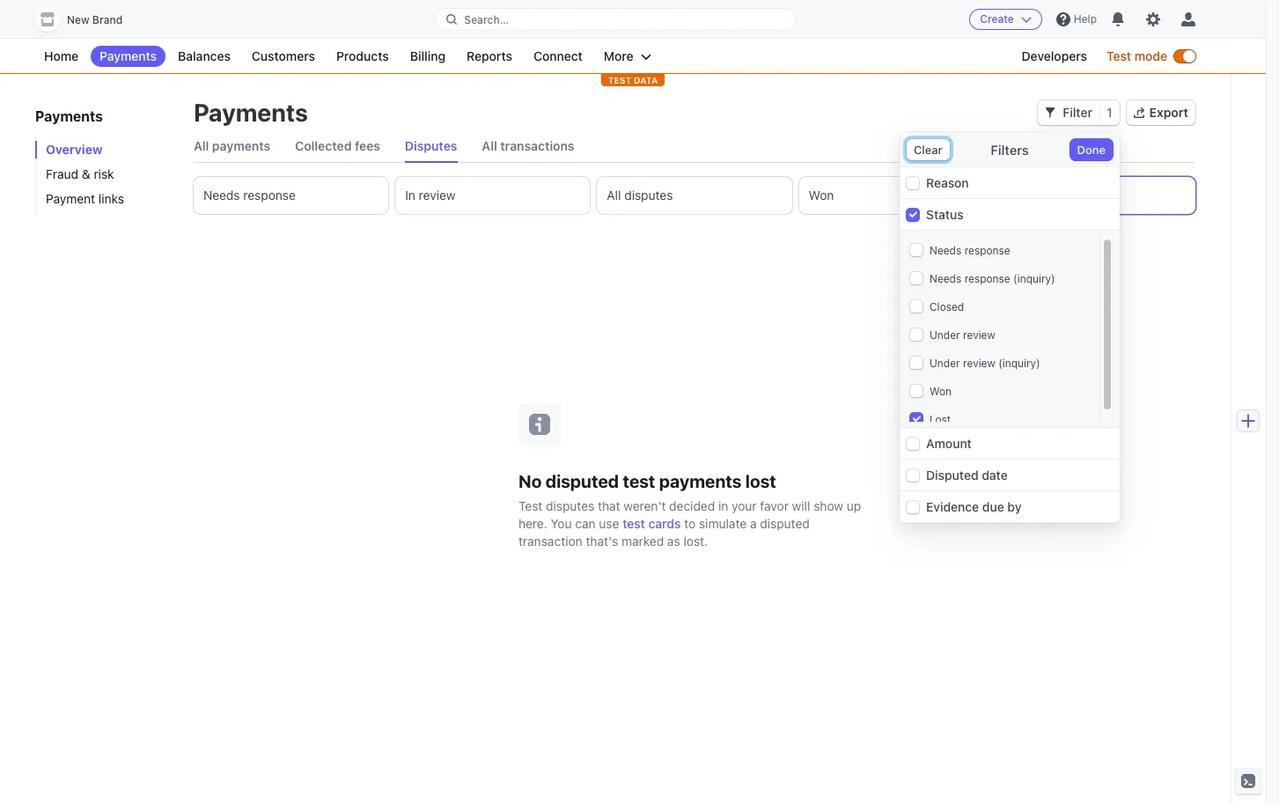 Task type: describe. For each thing, give the bounding box(es) containing it.
amount
[[927, 436, 972, 451]]

favor
[[761, 498, 789, 513]]

test
[[608, 75, 632, 85]]

collected
[[295, 138, 352, 153]]

fraud & risk link
[[35, 166, 176, 183]]

all for all transactions
[[482, 138, 497, 153]]

review for under review (inquiry)
[[964, 357, 996, 370]]

payment
[[46, 191, 95, 206]]

test data
[[608, 75, 658, 85]]

create button
[[970, 9, 1043, 30]]

status
[[927, 207, 964, 222]]

all disputes button
[[598, 177, 792, 214]]

fraud & risk
[[46, 166, 114, 181]]

all payments
[[194, 138, 271, 153]]

overview
[[46, 142, 103, 157]]

needs response inside "button"
[[203, 188, 296, 203]]

disputed inside to simulate a disputed transaction that's marked as lost.
[[760, 516, 810, 531]]

balances link
[[169, 46, 240, 67]]

review for under review
[[964, 329, 996, 342]]

overview link
[[35, 141, 176, 159]]

closed
[[930, 300, 965, 314]]

export button
[[1127, 100, 1196, 125]]

new brand button
[[35, 7, 140, 32]]

create
[[981, 12, 1015, 26]]

2 vertical spatial needs
[[930, 272, 962, 285]]

a
[[750, 516, 757, 531]]

billing
[[410, 48, 446, 63]]

export
[[1150, 105, 1189, 120]]

Search… text field
[[436, 8, 795, 30]]

show
[[814, 498, 844, 513]]

developers
[[1022, 48, 1088, 63]]

cards
[[649, 516, 681, 531]]

0 vertical spatial disputed
[[546, 471, 619, 491]]

tab list containing needs response
[[194, 177, 1196, 214]]

all transactions link
[[482, 130, 575, 162]]

payments up the all payments
[[194, 98, 308, 127]]

as
[[668, 533, 681, 548]]

1 test from the top
[[623, 471, 656, 491]]

that's
[[586, 533, 619, 548]]

billing link
[[401, 46, 455, 67]]

brand
[[92, 13, 123, 26]]

in
[[719, 498, 729, 513]]

all disputes
[[607, 188, 673, 203]]

disputed
[[927, 468, 979, 483]]

lost
[[746, 471, 777, 491]]

won button
[[799, 177, 994, 214]]

date
[[982, 468, 1008, 483]]

needs inside "button"
[[203, 188, 240, 203]]

tab list containing all payments
[[194, 130, 1196, 163]]

more button
[[595, 46, 660, 67]]

links
[[99, 191, 124, 206]]

payment links
[[46, 191, 124, 206]]

svg image
[[1046, 108, 1056, 118]]

risk
[[94, 166, 114, 181]]

under review
[[930, 329, 996, 342]]

done button
[[1071, 139, 1113, 160]]

that
[[598, 498, 621, 513]]

you
[[551, 516, 572, 531]]

can
[[576, 516, 596, 531]]

your
[[732, 498, 757, 513]]

done
[[1078, 143, 1106, 157]]

lost button
[[1001, 177, 1196, 214]]

collected fees link
[[295, 130, 380, 162]]

disputes
[[405, 138, 458, 153]]

weren't
[[624, 498, 666, 513]]

decided
[[670, 498, 715, 513]]

disputes for test
[[546, 498, 595, 513]]

all for all payments
[[194, 138, 209, 153]]

home
[[44, 48, 78, 63]]

filters
[[991, 142, 1030, 158]]

test mode
[[1107, 48, 1168, 63]]

payments link
[[91, 46, 166, 67]]

(inquiry) for needs response (inquiry)
[[1014, 272, 1056, 285]]

all transactions
[[482, 138, 575, 153]]

up
[[847, 498, 862, 513]]

evidence due by
[[927, 499, 1022, 514]]

here.
[[519, 516, 548, 531]]

lost inside button
[[1011, 188, 1037, 203]]



Task type: locate. For each thing, give the bounding box(es) containing it.
1 horizontal spatial needs response
[[930, 244, 1011, 257]]

lost
[[1011, 188, 1037, 203], [930, 413, 952, 426]]

1 tab list from the top
[[194, 130, 1196, 163]]

due
[[983, 499, 1005, 514]]

0 vertical spatial test
[[1107, 48, 1132, 63]]

payments
[[212, 138, 271, 153], [660, 471, 742, 491]]

1 vertical spatial review
[[964, 329, 996, 342]]

0 vertical spatial tab list
[[194, 130, 1196, 163]]

all for all disputes
[[607, 188, 621, 203]]

1 horizontal spatial test
[[1107, 48, 1132, 63]]

customers
[[252, 48, 315, 63]]

no disputed test payments lost
[[519, 471, 777, 491]]

will
[[793, 498, 811, 513]]

reports link
[[458, 46, 521, 67]]

needs up closed
[[930, 272, 962, 285]]

payments up decided on the bottom right
[[660, 471, 742, 491]]

1 horizontal spatial lost
[[1011, 188, 1037, 203]]

home link
[[35, 46, 87, 67]]

under for under review (inquiry)
[[930, 357, 961, 370]]

test for test mode
[[1107, 48, 1132, 63]]

0 horizontal spatial lost
[[930, 413, 952, 426]]

all inside all transactions "link"
[[482, 138, 497, 153]]

disputes inside test disputes that weren't decided in your favor will show up here. you can use
[[546, 498, 595, 513]]

0 vertical spatial won
[[809, 188, 835, 203]]

1 vertical spatial under
[[930, 357, 961, 370]]

0 vertical spatial (inquiry)
[[1014, 272, 1056, 285]]

review down under review
[[964, 357, 996, 370]]

test
[[623, 471, 656, 491], [623, 516, 646, 531]]

all inside all payments link
[[194, 138, 209, 153]]

2 vertical spatial review
[[964, 357, 996, 370]]

1 vertical spatial tab list
[[194, 177, 1196, 214]]

products
[[336, 48, 389, 63]]

1 vertical spatial needs
[[930, 244, 962, 257]]

test cards
[[623, 516, 681, 531]]

0 vertical spatial test
[[623, 471, 656, 491]]

needs response up needs response (inquiry) on the right of the page
[[930, 244, 1011, 257]]

1
[[1107, 105, 1113, 120]]

help button
[[1050, 5, 1105, 33]]

payments up "needs response" "button" at top
[[212, 138, 271, 153]]

test for test disputes that weren't decided in your favor will show up here. you can use
[[519, 498, 543, 513]]

new brand
[[67, 13, 123, 26]]

needs
[[203, 188, 240, 203], [930, 244, 962, 257], [930, 272, 962, 285]]

customers link
[[243, 46, 324, 67]]

in
[[405, 188, 416, 203]]

disputed up the that
[[546, 471, 619, 491]]

to simulate a disputed transaction that's marked as lost.
[[519, 516, 810, 548]]

under down under review
[[930, 357, 961, 370]]

lost up 'amount'
[[930, 413, 952, 426]]

all inside all disputes "button"
[[607, 188, 621, 203]]

0 vertical spatial under
[[930, 329, 961, 342]]

payment links link
[[35, 190, 176, 208]]

products link
[[328, 46, 398, 67]]

marked
[[622, 533, 664, 548]]

review for in review
[[419, 188, 456, 203]]

needs response button
[[194, 177, 389, 214]]

1 under from the top
[[930, 329, 961, 342]]

filter
[[1064, 105, 1093, 120]]

connect
[[534, 48, 583, 63]]

clear
[[914, 143, 943, 157]]

0 vertical spatial response
[[243, 188, 296, 203]]

1 vertical spatial test
[[519, 498, 543, 513]]

1 horizontal spatial all
[[482, 138, 497, 153]]

test inside test disputes that weren't decided in your favor will show up here. you can use
[[519, 498, 543, 513]]

2 test from the top
[[623, 516, 646, 531]]

connect link
[[525, 46, 592, 67]]

tab list
[[194, 130, 1196, 163], [194, 177, 1196, 214]]

test up here.
[[519, 498, 543, 513]]

fees
[[355, 138, 380, 153]]

use
[[599, 516, 620, 531]]

lost down filters
[[1011, 188, 1037, 203]]

response inside "button"
[[243, 188, 296, 203]]

test cards link
[[623, 515, 681, 532]]

2 vertical spatial response
[[965, 272, 1011, 285]]

evidence
[[927, 499, 980, 514]]

test disputes that weren't decided in your favor will show up here. you can use
[[519, 498, 862, 531]]

1 horizontal spatial disputed
[[760, 516, 810, 531]]

1 horizontal spatial won
[[930, 385, 952, 398]]

response up under review
[[965, 272, 1011, 285]]

2 tab list from the top
[[194, 177, 1196, 214]]

0 horizontal spatial all
[[194, 138, 209, 153]]

disputes inside "button"
[[625, 188, 673, 203]]

0 horizontal spatial payments
[[212, 138, 271, 153]]

2 under from the top
[[930, 357, 961, 370]]

review right in at the top left of the page
[[419, 188, 456, 203]]

1 horizontal spatial payments
[[660, 471, 742, 491]]

payments
[[100, 48, 157, 63], [194, 98, 308, 127], [35, 108, 103, 124]]

developers link
[[1013, 46, 1097, 67]]

balances
[[178, 48, 231, 63]]

new
[[67, 13, 89, 26]]

transaction
[[519, 533, 583, 548]]

disputed
[[546, 471, 619, 491], [760, 516, 810, 531]]

&
[[82, 166, 90, 181]]

1 vertical spatial response
[[965, 244, 1011, 257]]

(inquiry)
[[1014, 272, 1056, 285], [999, 357, 1041, 370]]

simulate
[[699, 516, 747, 531]]

0 vertical spatial needs response
[[203, 188, 296, 203]]

1 vertical spatial disputed
[[760, 516, 810, 531]]

test up weren't on the bottom of the page
[[623, 471, 656, 491]]

fraud
[[46, 166, 78, 181]]

0 vertical spatial review
[[419, 188, 456, 203]]

0 vertical spatial disputes
[[625, 188, 673, 203]]

disputed down favor
[[760, 516, 810, 531]]

reason
[[927, 175, 970, 190]]

help
[[1075, 12, 1098, 26]]

no
[[519, 471, 542, 491]]

review inside button
[[419, 188, 456, 203]]

under for under review
[[930, 329, 961, 342]]

needs response
[[203, 188, 296, 203], [930, 244, 1011, 257]]

1 vertical spatial disputes
[[546, 498, 595, 513]]

1 vertical spatial needs response
[[930, 244, 1011, 257]]

2 horizontal spatial all
[[607, 188, 621, 203]]

payments down the 'brand'
[[100, 48, 157, 63]]

by
[[1008, 499, 1022, 514]]

needs response down all payments link
[[203, 188, 296, 203]]

all
[[194, 138, 209, 153], [482, 138, 497, 153], [607, 188, 621, 203]]

search…
[[465, 13, 509, 26]]

1 vertical spatial test
[[623, 516, 646, 531]]

0 vertical spatial needs
[[203, 188, 240, 203]]

0 horizontal spatial test
[[519, 498, 543, 513]]

disputes link
[[405, 130, 458, 162]]

1 vertical spatial lost
[[930, 413, 952, 426]]

Search… search field
[[436, 8, 795, 30]]

review up under review (inquiry) at the top
[[964, 329, 996, 342]]

to
[[685, 516, 696, 531]]

response down all payments link
[[243, 188, 296, 203]]

disputed date
[[927, 468, 1008, 483]]

response up needs response (inquiry) on the right of the page
[[965, 244, 1011, 257]]

(inquiry) for under review (inquiry)
[[999, 357, 1041, 370]]

under down closed
[[930, 329, 961, 342]]

1 vertical spatial (inquiry)
[[999, 357, 1041, 370]]

0 horizontal spatial disputes
[[546, 498, 595, 513]]

0 horizontal spatial disputed
[[546, 471, 619, 491]]

mode
[[1135, 48, 1168, 63]]

reports
[[467, 48, 513, 63]]

0 horizontal spatial needs response
[[203, 188, 296, 203]]

1 horizontal spatial disputes
[[625, 188, 673, 203]]

collected fees
[[295, 138, 380, 153]]

0 vertical spatial lost
[[1011, 188, 1037, 203]]

test left mode
[[1107, 48, 1132, 63]]

under review (inquiry)
[[930, 357, 1041, 370]]

1 vertical spatial won
[[930, 385, 952, 398]]

payments up "overview"
[[35, 108, 103, 124]]

needs down status
[[930, 244, 962, 257]]

needs down all payments link
[[203, 188, 240, 203]]

more
[[604, 48, 634, 63]]

transactions
[[501, 138, 575, 153]]

0 vertical spatial payments
[[212, 138, 271, 153]]

needs response (inquiry)
[[930, 272, 1056, 285]]

test inside "link"
[[623, 516, 646, 531]]

data
[[634, 75, 658, 85]]

response
[[243, 188, 296, 203], [965, 244, 1011, 257], [965, 272, 1011, 285]]

won inside button
[[809, 188, 835, 203]]

lost.
[[684, 533, 708, 548]]

disputes for all
[[625, 188, 673, 203]]

in review
[[405, 188, 456, 203]]

test up marked
[[623, 516, 646, 531]]

0 horizontal spatial won
[[809, 188, 835, 203]]

1 vertical spatial payments
[[660, 471, 742, 491]]



Task type: vqa. For each thing, say whether or not it's contained in the screenshot.
time clock
no



